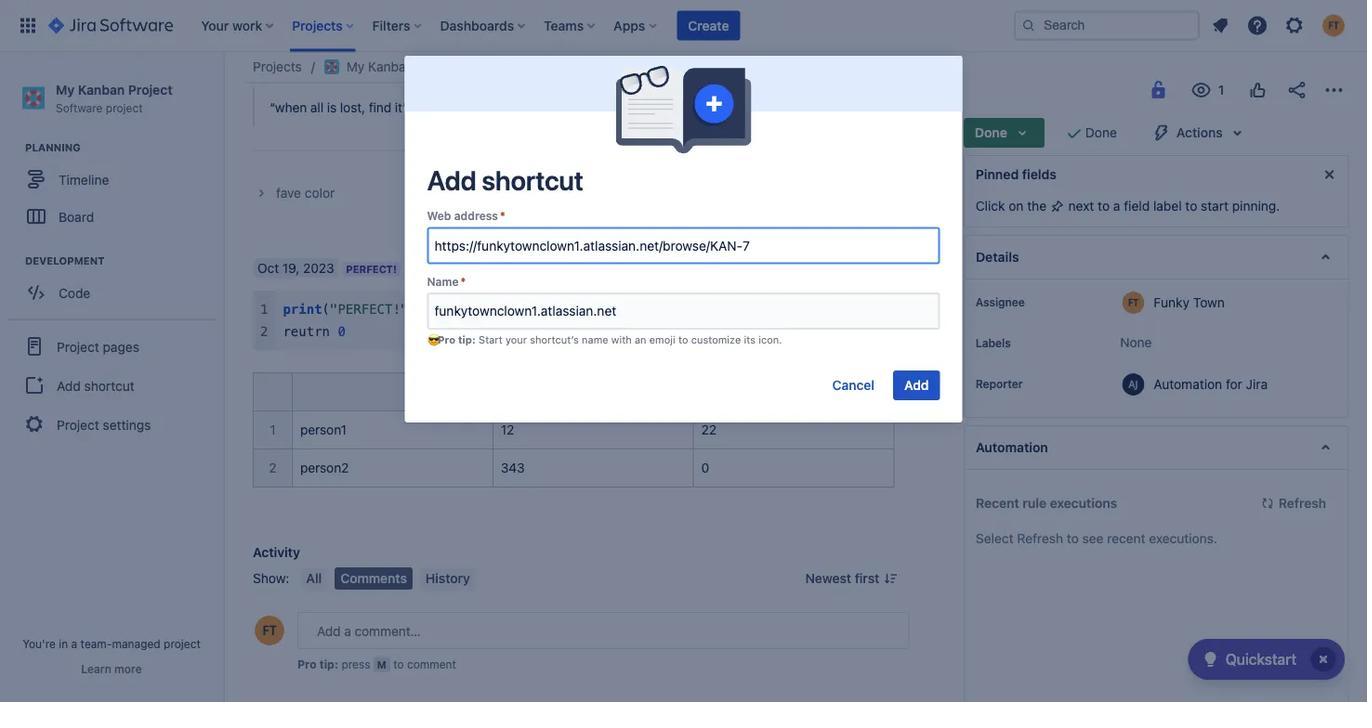 Task type: describe. For each thing, give the bounding box(es) containing it.
check image
[[1200, 649, 1222, 671]]

activity
[[253, 546, 300, 561]]

pinned fields
[[975, 167, 1057, 182]]

is
[[327, 100, 337, 115]]

automation element
[[963, 426, 1349, 470]]

oct
[[258, 261, 279, 277]]

my kanban project
[[347, 59, 459, 74]]

newest first
[[806, 572, 880, 587]]

print
[[283, 302, 322, 318]]

shortcut inside dialog
[[482, 165, 583, 196]]

22
[[701, 423, 717, 439]]

"when
[[270, 100, 307, 115]]

web address *
[[427, 210, 505, 223]]

customize
[[691, 334, 741, 346]]

name *
[[427, 275, 466, 288]]

done
[[1085, 125, 1117, 140]]

cancel button
[[821, 371, 886, 401]]

create banner
[[0, 0, 1368, 52]]

to right next
[[1098, 198, 1110, 214]]

cancel
[[833, 378, 875, 393]]

tip: for pro
[[320, 659, 338, 672]]

planning
[[25, 142, 81, 154]]

its
[[744, 334, 756, 346]]

address
[[454, 210, 498, 223]]

projects link
[[253, 56, 302, 78]]

all
[[306, 572, 322, 587]]

development
[[25, 255, 105, 267]]

with
[[612, 334, 632, 346]]

label
[[1153, 198, 1182, 214]]

a for in
[[71, 638, 77, 651]]

press
[[342, 659, 370, 672]]

caution: be careful
[[290, 49, 400, 64]]

1 horizontal spatial *
[[500, 210, 505, 223]]

board link
[[9, 198, 214, 235]]

tip: for 😎pro
[[458, 334, 476, 346]]

code link
[[9, 274, 214, 312]]

find
[[369, 100, 392, 115]]

name
[[427, 275, 459, 288]]

19,
[[283, 261, 300, 277]]

project settings link
[[7, 405, 216, 445]]

menu bar containing all
[[297, 569, 480, 591]]

reutrn 0
[[283, 325, 346, 340]]

team-
[[81, 638, 112, 651]]

next to a field label to start pinning.
[[1065, 198, 1280, 214]]

😎pro
[[427, 334, 456, 346]]

click on the
[[975, 198, 1050, 214]]

newest first image
[[883, 572, 898, 587]]

1 horizontal spatial project
[[164, 638, 201, 651]]

you're
[[22, 638, 56, 651]]

field
[[1124, 198, 1150, 214]]

add shortcut inside dialog
[[427, 165, 583, 196]]

learn more
[[81, 663, 142, 676]]

details element
[[963, 235, 1349, 280]]

all button
[[301, 569, 327, 591]]

emoji
[[650, 334, 676, 346]]

e.g. Atlassian website field
[[429, 295, 938, 328]]

projects
[[253, 59, 302, 74]]

learn more button
[[81, 662, 142, 677]]

pro
[[297, 659, 317, 672]]

icon.
[[759, 334, 782, 346]]

learn
[[81, 663, 111, 676]]

automation
[[975, 440, 1048, 456]]

print ( "perfect!" )
[[283, 302, 416, 318]]

click
[[975, 198, 1005, 214]]

person1
[[300, 423, 347, 439]]

search image
[[1022, 18, 1037, 33]]

pro tip: press m to comment
[[297, 659, 456, 672]]

2 horizontal spatial add
[[905, 378, 929, 393]]

comments
[[340, 572, 407, 587]]

group containing project pages
[[7, 319, 216, 451]]

history
[[426, 572, 470, 587]]

1 horizontal spatial add
[[427, 165, 476, 196]]

project inside my kanban project software project
[[128, 82, 172, 97]]

more
[[114, 663, 142, 676]]

pinning.
[[1232, 198, 1280, 214]]

software
[[56, 101, 103, 114]]

"when all is lost, find it"
[[270, 100, 409, 115]]

comment
[[407, 659, 456, 672]]

first
[[855, 572, 880, 587]]

be
[[341, 49, 356, 64]]

planning group
[[9, 141, 222, 241]]

Add a comment… field
[[297, 613, 909, 650]]

labels
[[975, 337, 1011, 350]]

add shortcut button
[[7, 367, 216, 405]]

kan-7
[[609, 59, 649, 74]]

project settings
[[57, 417, 151, 433]]

1 vertical spatial 0
[[701, 461, 709, 477]]

"perfect!"
[[330, 302, 408, 318]]

development group
[[9, 254, 222, 317]]

my for my kanban project software project
[[56, 82, 75, 97]]

profile image of funky town image
[[255, 617, 284, 647]]

kanban for my kanban project
[[368, 59, 413, 74]]

board
[[59, 209, 94, 224]]

😎pro tip: start your shortcut's name with an emoji to customize its icon.
[[427, 334, 782, 346]]

it"
[[395, 100, 409, 115]]

details
[[975, 250, 1019, 265]]

perfect!
[[346, 264, 397, 276]]

name
[[582, 334, 609, 346]]

caution:
[[290, 49, 338, 64]]



Task type: locate. For each thing, give the bounding box(es) containing it.
tip: right pro at the left bottom of the page
[[320, 659, 338, 672]]

a for to
[[1113, 198, 1120, 214]]

add shortcut inside button
[[57, 378, 135, 394]]

add down project pages
[[57, 378, 81, 394]]

)
[[408, 302, 416, 318]]

reporter
[[975, 377, 1023, 390]]

a left field at the top right of the page
[[1113, 198, 1120, 214]]

1 horizontal spatial my
[[347, 59, 365, 74]]

kanban for my kanban project software project
[[78, 82, 125, 97]]

2023
[[303, 261, 334, 277]]

1 vertical spatial shortcut
[[84, 378, 135, 394]]

dismiss quickstart image
[[1309, 645, 1339, 675]]

1
[[270, 423, 276, 439]]

* right address
[[500, 210, 505, 223]]

0 horizontal spatial add shortcut
[[57, 378, 135, 394]]

0 down 22
[[701, 461, 709, 477]]

timeline link
[[9, 161, 214, 198]]

reutrn
[[283, 325, 330, 340]]

my kanban project image
[[324, 59, 339, 74]]

add shortcut dialog
[[405, 56, 963, 423]]

0 vertical spatial *
[[500, 210, 505, 223]]

project inside my kanban project software project
[[106, 101, 143, 114]]

add shortcut up address
[[427, 165, 583, 196]]

an
[[635, 334, 647, 346]]

my kanban project link
[[324, 56, 459, 78]]

start
[[479, 334, 503, 346]]

0 horizontal spatial a
[[71, 638, 77, 651]]

1 horizontal spatial kanban
[[368, 59, 413, 74]]

quickstart
[[1226, 651, 1297, 669]]

pinned
[[975, 167, 1019, 182]]

add
[[427, 165, 476, 196], [905, 378, 929, 393], [57, 378, 81, 394]]

my
[[347, 59, 365, 74], [56, 82, 75, 97]]

to
[[1098, 198, 1110, 214], [1185, 198, 1197, 214], [679, 334, 688, 346], [393, 659, 404, 672]]

0 vertical spatial 0
[[338, 325, 346, 340]]

1 horizontal spatial add shortcut
[[427, 165, 583, 196]]

hide message image
[[1318, 164, 1341, 186]]

1 vertical spatial tip:
[[320, 659, 338, 672]]

quickstart button
[[1189, 640, 1345, 681]]

next
[[1068, 198, 1094, 214]]

0 horizontal spatial my
[[56, 82, 75, 97]]

to inside add shortcut dialog
[[679, 334, 688, 346]]

0 horizontal spatial 0
[[338, 325, 346, 340]]

shortcut up address
[[482, 165, 583, 196]]

managed
[[112, 638, 161, 651]]

to right the emoji
[[679, 334, 688, 346]]

kanban inside my kanban project software project
[[78, 82, 125, 97]]

12
[[501, 423, 514, 439]]

lost,
[[340, 100, 365, 115]]

0 vertical spatial a
[[1113, 198, 1120, 214]]

oct 19, 2023
[[258, 261, 334, 277]]

show:
[[253, 572, 290, 587]]

1 vertical spatial *
[[461, 275, 466, 288]]

fields
[[1022, 167, 1057, 182]]

shortcut down project pages link
[[84, 378, 135, 394]]

a right in
[[71, 638, 77, 651]]

my for my kanban project
[[347, 59, 365, 74]]

kan-
[[609, 59, 642, 74]]

0
[[338, 325, 346, 340], [701, 461, 709, 477]]

my inside my kanban project software project
[[56, 82, 75, 97]]

343
[[501, 461, 525, 477]]

0 horizontal spatial shortcut
[[84, 378, 135, 394]]

newest first button
[[794, 569, 909, 591]]

Search field
[[1014, 11, 1200, 40]]

to right m at the bottom of page
[[393, 659, 404, 672]]

1 vertical spatial project
[[164, 638, 201, 651]]

project
[[417, 59, 459, 74], [128, 82, 172, 97], [57, 339, 99, 354], [57, 417, 99, 433]]

1 vertical spatial my
[[56, 82, 75, 97]]

my right my kanban project image
[[347, 59, 365, 74]]

(
[[322, 302, 330, 318]]

e.g. http://www.atlassian.com url field
[[429, 229, 938, 263]]

on
[[1008, 198, 1023, 214]]

0 vertical spatial kanban
[[368, 59, 413, 74]]

0 vertical spatial tip:
[[458, 334, 476, 346]]

person2
[[300, 461, 349, 477]]

7
[[642, 59, 649, 74]]

0 horizontal spatial tip:
[[320, 659, 338, 672]]

your
[[506, 334, 527, 346]]

web
[[427, 210, 451, 223]]

none
[[1120, 335, 1152, 350]]

0 horizontal spatial project
[[106, 101, 143, 114]]

1 vertical spatial add shortcut
[[57, 378, 135, 394]]

start
[[1201, 198, 1229, 214]]

group
[[7, 319, 216, 451]]

primary element
[[11, 0, 1014, 52]]

* right name
[[461, 275, 466, 288]]

add shortcut
[[427, 165, 583, 196], [57, 378, 135, 394]]

project right 'managed'
[[164, 638, 201, 651]]

pages
[[103, 339, 139, 354]]

done image
[[1063, 122, 1085, 144]]

settings
[[103, 417, 151, 433]]

panel warning image
[[260, 47, 283, 69]]

a
[[1113, 198, 1120, 214], [71, 638, 77, 651]]

assignee
[[975, 296, 1025, 309]]

1 horizontal spatial shortcut
[[482, 165, 583, 196]]

you're in a team-managed project
[[22, 638, 201, 651]]

history button
[[420, 569, 476, 591]]

menu bar
[[297, 569, 480, 591]]

0 horizontal spatial *
[[461, 275, 466, 288]]

1 vertical spatial kanban
[[78, 82, 125, 97]]

project pages link
[[7, 326, 216, 367]]

1 horizontal spatial a
[[1113, 198, 1120, 214]]

1 horizontal spatial tip:
[[458, 334, 476, 346]]

kan-7 link
[[609, 56, 649, 78]]

kanban up software at the left top
[[78, 82, 125, 97]]

1 horizontal spatial 0
[[701, 461, 709, 477]]

comments button
[[335, 569, 413, 591]]

jira software image
[[48, 14, 173, 37], [48, 14, 173, 37]]

0 vertical spatial shortcut
[[482, 165, 583, 196]]

0 horizontal spatial kanban
[[78, 82, 125, 97]]

timeline
[[59, 172, 109, 187]]

my kanban project software project
[[56, 82, 172, 114]]

code
[[59, 285, 90, 301]]

add button
[[893, 371, 940, 401]]

to left start
[[1185, 198, 1197, 214]]

kanban
[[368, 59, 413, 74], [78, 82, 125, 97]]

1 vertical spatial a
[[71, 638, 77, 651]]

my up software at the left top
[[56, 82, 75, 97]]

0 vertical spatial project
[[106, 101, 143, 114]]

in
[[59, 638, 68, 651]]

2
[[269, 461, 277, 477]]

0 vertical spatial add shortcut
[[427, 165, 583, 196]]

project right software at the left top
[[106, 101, 143, 114]]

add right cancel
[[905, 378, 929, 393]]

0 horizontal spatial add
[[57, 378, 81, 394]]

the
[[1027, 198, 1046, 214]]

shortcut inside button
[[84, 378, 135, 394]]

0 vertical spatial my
[[347, 59, 365, 74]]

project pages
[[57, 339, 139, 354]]

add shortcut down project pages
[[57, 378, 135, 394]]

tip:
[[458, 334, 476, 346], [320, 659, 338, 672]]

create
[[688, 18, 729, 33]]

0 down print ( "perfect!" )
[[338, 325, 346, 340]]

tip: inside add shortcut dialog
[[458, 334, 476, 346]]

kanban up find
[[368, 59, 413, 74]]

tip: left start
[[458, 334, 476, 346]]

add up web
[[427, 165, 476, 196]]



Task type: vqa. For each thing, say whether or not it's contained in the screenshot.
bottom the 1
no



